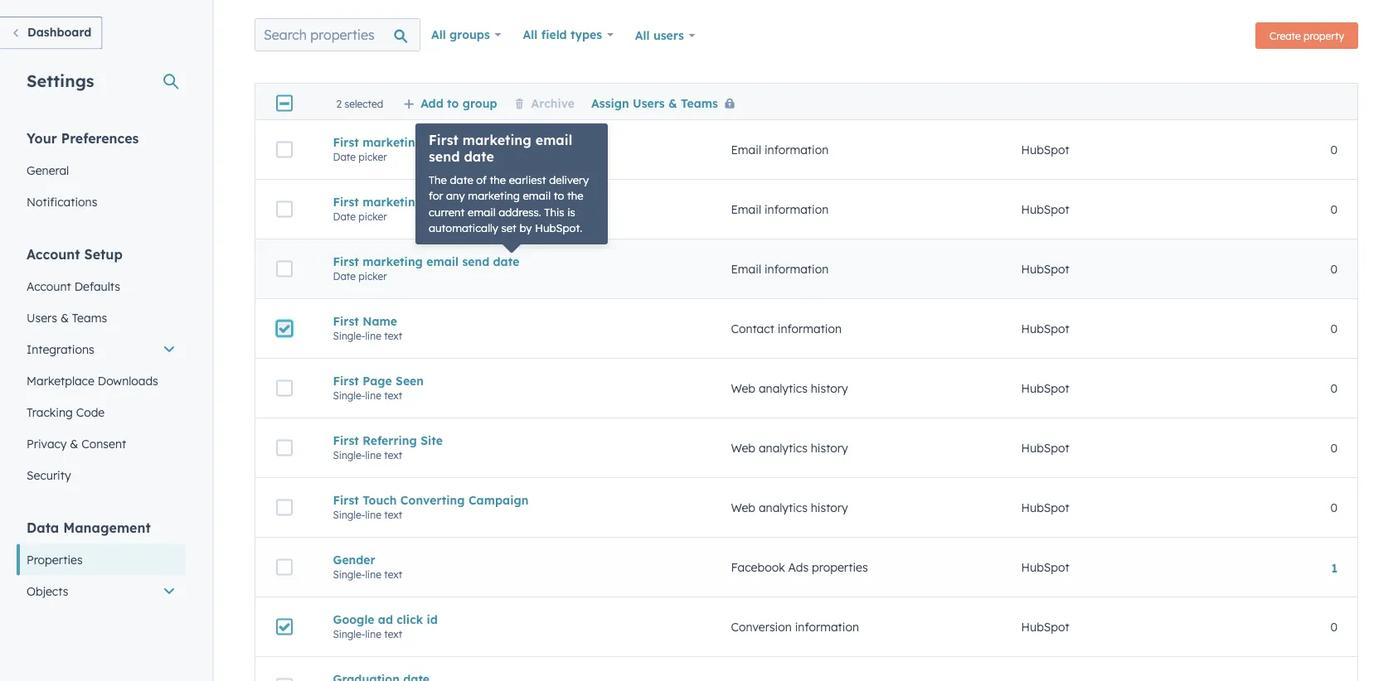 Task type: locate. For each thing, give the bounding box(es) containing it.
text inside first page seen single-line text
[[384, 390, 403, 402]]

first page seen single-line text
[[333, 374, 424, 402]]

1 vertical spatial web analytics history
[[731, 441, 848, 456]]

account setup
[[27, 246, 123, 263]]

history
[[811, 381, 848, 396], [811, 441, 848, 456], [811, 501, 848, 515]]

1 vertical spatial teams
[[72, 311, 107, 325]]

date right open at top
[[495, 135, 521, 150]]

1 vertical spatial analytics
[[759, 441, 808, 456]]

to right add
[[447, 96, 459, 110]]

web analytics history for first referring site
[[731, 441, 848, 456]]

picker for first marketing email open date
[[359, 151, 387, 163]]

send inside "first marketing email send date the date of the earliest delivery for any marketing email to the current email address. this is automatically set by hubspot."
[[429, 148, 460, 165]]

7 0 from the top
[[1331, 501, 1338, 515]]

date
[[495, 135, 521, 150], [464, 148, 494, 165], [450, 173, 473, 187], [495, 195, 522, 209], [493, 254, 520, 269]]

1 web from the top
[[731, 381, 756, 396]]

text inside first referring site single-line text
[[384, 449, 403, 462]]

account defaults
[[27, 279, 120, 294]]

first inside first marketing email send date date picker
[[333, 254, 359, 269]]

first for first referring site
[[333, 434, 359, 448]]

0 horizontal spatial teams
[[72, 311, 107, 325]]

data management element
[[17, 519, 186, 671]]

to up this
[[554, 189, 564, 203]]

line down name
[[365, 330, 381, 342]]

& up integrations
[[60, 311, 69, 325]]

email left open at top
[[427, 135, 459, 150]]

Search search field
[[255, 18, 421, 51]]

picker for first marketing email send date
[[359, 270, 387, 283]]

email up automatically
[[468, 205, 496, 219]]

teams down 'users'
[[681, 96, 718, 110]]

first referring site single-line text
[[333, 434, 443, 462]]

line inside first touch converting campaign single-line text
[[365, 509, 381, 522]]

hubspot for first name
[[1021, 322, 1070, 336]]

users right assign
[[633, 96, 665, 110]]

2 single- from the top
[[333, 390, 365, 402]]

users inside users & teams "link"
[[27, 311, 57, 325]]

2 email from the top
[[731, 202, 762, 217]]

all inside popup button
[[431, 27, 446, 42]]

marketing
[[463, 132, 532, 148], [363, 135, 423, 150], [468, 189, 520, 203], [363, 195, 423, 209], [363, 254, 423, 269]]

first inside first page seen single-line text
[[333, 374, 359, 388]]

date inside first marketing email send date date picker
[[493, 254, 520, 269]]

5 line from the top
[[365, 569, 381, 581]]

first inside first marketing email open date date picker
[[333, 135, 359, 150]]

account up users & teams
[[27, 279, 71, 294]]

marketing inside first marketing email reply date date picker
[[363, 195, 423, 209]]

first for first marketing email open date
[[333, 135, 359, 150]]

email inside first marketing email send date date picker
[[427, 254, 459, 269]]

users
[[633, 96, 665, 110], [27, 311, 57, 325]]

1 vertical spatial picker
[[359, 210, 387, 223]]

first name button
[[333, 314, 691, 329]]

picker
[[359, 151, 387, 163], [359, 210, 387, 223], [359, 270, 387, 283]]

first marketing email send date the date of the earliest delivery for any marketing email to the current email address. this is automatically set by hubspot.
[[429, 132, 589, 235]]

1 vertical spatial email
[[731, 202, 762, 217]]

2 vertical spatial web analytics history
[[731, 501, 848, 515]]

google ad click id button
[[333, 613, 691, 627]]

single-
[[333, 330, 365, 342], [333, 390, 365, 402], [333, 449, 365, 462], [333, 509, 365, 522], [333, 569, 365, 581], [333, 629, 365, 641]]

objects button
[[17, 576, 186, 608]]

1 web analytics history from the top
[[731, 381, 848, 396]]

text inside first touch converting campaign single-line text
[[384, 509, 403, 522]]

0 vertical spatial analytics
[[759, 381, 808, 396]]

tracking code
[[27, 405, 105, 420]]

0 vertical spatial date
[[333, 151, 356, 163]]

6 hubspot from the top
[[1021, 441, 1070, 456]]

1 0 from the top
[[1331, 142, 1338, 157]]

field
[[541, 27, 567, 42]]

web
[[731, 381, 756, 396], [731, 441, 756, 456], [731, 501, 756, 515]]

first marketing email send date button
[[333, 254, 691, 269]]

the right "of"
[[490, 173, 506, 187]]

0 vertical spatial the
[[490, 173, 506, 187]]

2 history from the top
[[811, 441, 848, 456]]

first touch converting campaign button
[[333, 493, 691, 508]]

2 email information from the top
[[731, 202, 829, 217]]

1 vertical spatial email information
[[731, 202, 829, 217]]

3 web analytics history from the top
[[731, 501, 848, 515]]

2 vertical spatial picker
[[359, 270, 387, 283]]

5 text from the top
[[384, 569, 403, 581]]

first inside "first marketing email send date the date of the earliest delivery for any marketing email to the current email address. this is automatically set by hubspot."
[[429, 132, 459, 148]]

dashboard
[[27, 25, 92, 39]]

email information for first marketing email send date
[[731, 262, 829, 276]]

account for account defaults
[[27, 279, 71, 294]]

2 line from the top
[[365, 390, 381, 402]]

send
[[429, 148, 460, 165], [462, 254, 490, 269]]

consent
[[82, 437, 126, 451]]

2 web analytics history from the top
[[731, 441, 848, 456]]

first inside first name single-line text
[[333, 314, 359, 329]]

picker up name
[[359, 270, 387, 283]]

0 horizontal spatial &
[[60, 311, 69, 325]]

date for first marketing email send date
[[333, 270, 356, 283]]

1 vertical spatial account
[[27, 279, 71, 294]]

picker inside first marketing email reply date date picker
[[359, 210, 387, 223]]

general link
[[17, 155, 186, 186]]

account up the account defaults on the top
[[27, 246, 80, 263]]

picker down selected
[[359, 151, 387, 163]]

0 vertical spatial account
[[27, 246, 80, 263]]

groups
[[450, 27, 490, 42]]

2 vertical spatial email
[[731, 262, 762, 276]]

text down name
[[384, 330, 403, 342]]

single- down name
[[333, 330, 365, 342]]

2 analytics from the top
[[759, 441, 808, 456]]

marketing inside first marketing email open date date picker
[[363, 135, 423, 150]]

send up the
[[429, 148, 460, 165]]

1 vertical spatial the
[[567, 189, 584, 203]]

date inside first marketing email reply date date picker
[[495, 195, 522, 209]]

& right privacy
[[70, 437, 78, 451]]

2 0 from the top
[[1331, 202, 1338, 217]]

picker left current
[[359, 210, 387, 223]]

dashboard link
[[0, 17, 102, 49]]

marketing down selected
[[363, 135, 423, 150]]

email down earliest
[[523, 189, 551, 203]]

0 vertical spatial &
[[669, 96, 677, 110]]

2 vertical spatial history
[[811, 501, 848, 515]]

gender single-line text
[[333, 553, 403, 581]]

line down gender
[[365, 569, 381, 581]]

line down "referring"
[[365, 449, 381, 462]]

1 single- from the top
[[333, 330, 365, 342]]

email down archive
[[536, 132, 573, 148]]

send down automatically
[[462, 254, 490, 269]]

6 line from the top
[[365, 629, 381, 641]]

id
[[427, 613, 438, 627]]

web for first page seen
[[731, 381, 756, 396]]

email for first marketing email open date date picker
[[427, 135, 459, 150]]

facebook ads properties
[[731, 561, 868, 575]]

information for first marketing email open date
[[765, 142, 829, 157]]

& inside 'link'
[[70, 437, 78, 451]]

hubspot for google ad click id
[[1021, 620, 1070, 635]]

6 0 from the top
[[1331, 441, 1338, 456]]

0 vertical spatial web analytics history
[[731, 381, 848, 396]]

picker inside first marketing email open date date picker
[[359, 151, 387, 163]]

2 vertical spatial date
[[333, 270, 356, 283]]

1 vertical spatial date
[[333, 210, 356, 223]]

0 vertical spatial email information
[[731, 142, 829, 157]]

1 vertical spatial send
[[462, 254, 490, 269]]

date for first marketing email send date
[[493, 254, 520, 269]]

text
[[384, 330, 403, 342], [384, 390, 403, 402], [384, 449, 403, 462], [384, 509, 403, 522], [384, 569, 403, 581], [384, 629, 403, 641]]

date inside first marketing email reply date date picker
[[333, 210, 356, 223]]

address.
[[499, 205, 541, 219]]

date inside first marketing email open date date picker
[[333, 151, 356, 163]]

assign users & teams button
[[591, 96, 741, 110]]

4 hubspot from the top
[[1021, 322, 1070, 336]]

teams
[[681, 96, 718, 110], [72, 311, 107, 325]]

2 account from the top
[[27, 279, 71, 294]]

0 horizontal spatial the
[[490, 173, 506, 187]]

line inside gender single-line text
[[365, 569, 381, 581]]

marketing inside first marketing email send date date picker
[[363, 254, 423, 269]]

objects
[[27, 584, 68, 599]]

single- down gender
[[333, 569, 365, 581]]

2 date from the top
[[333, 210, 356, 223]]

2 horizontal spatial all
[[635, 28, 650, 43]]

2 vertical spatial web
[[731, 501, 756, 515]]

teams down the defaults
[[72, 311, 107, 325]]

touch
[[363, 493, 397, 508]]

0 horizontal spatial users
[[27, 311, 57, 325]]

&
[[669, 96, 677, 110], [60, 311, 69, 325], [70, 437, 78, 451]]

8 0 from the top
[[1331, 620, 1338, 635]]

text down ad
[[384, 629, 403, 641]]

first marketing email reply date button
[[333, 195, 691, 209]]

assign users & teams
[[591, 96, 718, 110]]

1 horizontal spatial users
[[633, 96, 665, 110]]

open
[[462, 135, 491, 150]]

gender button
[[333, 553, 691, 568]]

history for first page seen
[[811, 381, 848, 396]]

all groups
[[431, 27, 490, 42]]

& inside "link"
[[60, 311, 69, 325]]

3 line from the top
[[365, 449, 381, 462]]

email inside first marketing email open date date picker
[[427, 135, 459, 150]]

0 for first marketing email reply date
[[1331, 202, 1338, 217]]

3 email from the top
[[731, 262, 762, 276]]

gender
[[333, 553, 376, 568]]

1 horizontal spatial teams
[[681, 96, 718, 110]]

first inside first referring site single-line text
[[333, 434, 359, 448]]

2 picker from the top
[[359, 210, 387, 223]]

all left groups
[[431, 27, 446, 42]]

1 date from the top
[[333, 151, 356, 163]]

marketing left for
[[363, 195, 423, 209]]

first inside first touch converting campaign single-line text
[[333, 493, 359, 508]]

0 vertical spatial teams
[[681, 96, 718, 110]]

4 text from the top
[[384, 509, 403, 522]]

information for first marketing email reply date
[[765, 202, 829, 217]]

3 date from the top
[[333, 270, 356, 283]]

single- inside first name single-line text
[[333, 330, 365, 342]]

3 picker from the top
[[359, 270, 387, 283]]

current
[[429, 205, 465, 219]]

all
[[431, 27, 446, 42], [523, 27, 538, 42], [635, 28, 650, 43]]

0 vertical spatial users
[[633, 96, 665, 110]]

setup
[[84, 246, 123, 263]]

single- down the google
[[333, 629, 365, 641]]

2 text from the top
[[384, 390, 403, 402]]

& right assign
[[669, 96, 677, 110]]

text down page
[[384, 390, 403, 402]]

send inside first marketing email send date date picker
[[462, 254, 490, 269]]

1 vertical spatial users
[[27, 311, 57, 325]]

property
[[1304, 29, 1345, 42]]

date up set
[[495, 195, 522, 209]]

2 vertical spatial email information
[[731, 262, 829, 276]]

text down touch
[[384, 509, 403, 522]]

1 line from the top
[[365, 330, 381, 342]]

single- inside google ad click id single-line text
[[333, 629, 365, 641]]

email
[[536, 132, 573, 148], [427, 135, 459, 150], [523, 189, 551, 203], [427, 195, 459, 209], [468, 205, 496, 219], [427, 254, 459, 269]]

2 web from the top
[[731, 441, 756, 456]]

5 0 from the top
[[1331, 381, 1338, 396]]

9 hubspot from the top
[[1021, 620, 1070, 635]]

1 vertical spatial to
[[554, 189, 564, 203]]

single- down page
[[333, 390, 365, 402]]

hubspot for gender
[[1021, 561, 1070, 575]]

0 horizontal spatial all
[[431, 27, 446, 42]]

picker for first marketing email reply date
[[359, 210, 387, 223]]

to inside "first marketing email send date the date of the earliest delivery for any marketing email to the current email address. this is automatically set by hubspot."
[[554, 189, 564, 203]]

3 web from the top
[[731, 501, 756, 515]]

3 hubspot from the top
[[1021, 262, 1070, 276]]

6 text from the top
[[384, 629, 403, 641]]

first marketing email reply date date picker
[[333, 195, 522, 223]]

0
[[1331, 142, 1338, 157], [1331, 202, 1338, 217], [1331, 262, 1338, 276], [1331, 322, 1338, 336], [1331, 381, 1338, 396], [1331, 441, 1338, 456], [1331, 501, 1338, 515], [1331, 620, 1338, 635]]

email for first marketing email reply date date picker
[[427, 195, 459, 209]]

& for consent
[[70, 437, 78, 451]]

0 vertical spatial picker
[[359, 151, 387, 163]]

analytics
[[759, 381, 808, 396], [759, 441, 808, 456], [759, 501, 808, 515]]

management
[[63, 520, 151, 536]]

tracking code link
[[17, 397, 186, 428]]

email down the
[[427, 195, 459, 209]]

delivery
[[549, 173, 589, 187]]

first marketing email send date date picker
[[333, 254, 520, 283]]

0 vertical spatial send
[[429, 148, 460, 165]]

1 vertical spatial web
[[731, 441, 756, 456]]

site
[[421, 434, 443, 448]]

email down automatically
[[427, 254, 459, 269]]

1 horizontal spatial the
[[567, 189, 584, 203]]

1 email information from the top
[[731, 142, 829, 157]]

information
[[765, 142, 829, 157], [765, 202, 829, 217], [765, 262, 829, 276], [778, 322, 842, 336], [795, 620, 859, 635]]

1 horizontal spatial all
[[523, 27, 538, 42]]

analytics for first page seen
[[759, 381, 808, 396]]

single- down "referring"
[[333, 449, 365, 462]]

3 analytics from the top
[[759, 501, 808, 515]]

1 horizontal spatial &
[[70, 437, 78, 451]]

the up is
[[567, 189, 584, 203]]

& for teams
[[60, 311, 69, 325]]

0 vertical spatial history
[[811, 381, 848, 396]]

4 single- from the top
[[333, 509, 365, 522]]

all for all users
[[635, 28, 650, 43]]

5 hubspot from the top
[[1021, 381, 1070, 396]]

0 vertical spatial web
[[731, 381, 756, 396]]

line inside first page seen single-line text
[[365, 390, 381, 402]]

by
[[520, 221, 532, 235]]

date down set
[[493, 254, 520, 269]]

all left 'users'
[[635, 28, 650, 43]]

0 vertical spatial email
[[731, 142, 762, 157]]

security
[[27, 468, 71, 483]]

email inside first marketing email reply date date picker
[[427, 195, 459, 209]]

1 email from the top
[[731, 142, 762, 157]]

converting
[[401, 493, 465, 508]]

1 horizontal spatial send
[[462, 254, 490, 269]]

2 hubspot from the top
[[1021, 202, 1070, 217]]

0 horizontal spatial to
[[447, 96, 459, 110]]

2 vertical spatial analytics
[[759, 501, 808, 515]]

text down "referring"
[[384, 449, 403, 462]]

0 horizontal spatial send
[[429, 148, 460, 165]]

4 line from the top
[[365, 509, 381, 522]]

1 analytics from the top
[[759, 381, 808, 396]]

contact information
[[731, 322, 842, 336]]

web for first touch converting campaign
[[731, 501, 756, 515]]

email information
[[731, 142, 829, 157], [731, 202, 829, 217], [731, 262, 829, 276]]

name
[[363, 314, 397, 329]]

defaults
[[74, 279, 120, 294]]

4 0 from the top
[[1331, 322, 1338, 336]]

1 history from the top
[[811, 381, 848, 396]]

date inside first marketing email send date date picker
[[333, 270, 356, 283]]

1 horizontal spatial to
[[554, 189, 564, 203]]

8 hubspot from the top
[[1021, 561, 1070, 575]]

date up any
[[450, 173, 473, 187]]

3 0 from the top
[[1331, 262, 1338, 276]]

hubspot
[[1021, 142, 1070, 157], [1021, 202, 1070, 217], [1021, 262, 1070, 276], [1021, 322, 1070, 336], [1021, 381, 1070, 396], [1021, 441, 1070, 456], [1021, 501, 1070, 515], [1021, 561, 1070, 575], [1021, 620, 1070, 635]]

1 picker from the top
[[359, 151, 387, 163]]

1 account from the top
[[27, 246, 80, 263]]

3 email information from the top
[[731, 262, 829, 276]]

web analytics history for first page seen
[[731, 381, 848, 396]]

1 vertical spatial &
[[60, 311, 69, 325]]

send for first marketing email send date the date of the earliest delivery for any marketing email to the current email address. this is automatically set by hubspot.
[[429, 148, 460, 165]]

first inside first marketing email reply date date picker
[[333, 195, 359, 209]]

picker inside first marketing email send date date picker
[[359, 270, 387, 283]]

all left field
[[523, 27, 538, 42]]

7 hubspot from the top
[[1021, 501, 1070, 515]]

campaign
[[469, 493, 529, 508]]

text up ad
[[384, 569, 403, 581]]

all for all field types
[[523, 27, 538, 42]]

users & teams link
[[17, 302, 186, 334]]

teams inside "link"
[[72, 311, 107, 325]]

first page seen button
[[333, 374, 691, 388]]

group
[[463, 96, 497, 110]]

users up integrations
[[27, 311, 57, 325]]

2 vertical spatial &
[[70, 437, 78, 451]]

3 single- from the top
[[333, 449, 365, 462]]

line down ad
[[365, 629, 381, 641]]

line down touch
[[365, 509, 381, 522]]

3 history from the top
[[811, 501, 848, 515]]

6 single- from the top
[[333, 629, 365, 641]]

date inside first marketing email open date date picker
[[495, 135, 521, 150]]

single- down touch
[[333, 509, 365, 522]]

marketing up name
[[363, 254, 423, 269]]

line down page
[[365, 390, 381, 402]]

5 single- from the top
[[333, 569, 365, 581]]

1 vertical spatial history
[[811, 441, 848, 456]]

1 hubspot from the top
[[1021, 142, 1070, 157]]

3 text from the top
[[384, 449, 403, 462]]

1 text from the top
[[384, 330, 403, 342]]

line
[[365, 330, 381, 342], [365, 390, 381, 402], [365, 449, 381, 462], [365, 509, 381, 522], [365, 569, 381, 581], [365, 629, 381, 641]]



Task type: vqa. For each thing, say whether or not it's contained in the screenshot.
Preview theme button related to growth copy
no



Task type: describe. For each thing, give the bounding box(es) containing it.
properties
[[27, 553, 83, 567]]

2
[[336, 97, 342, 110]]

0 for first marketing email open date
[[1331, 142, 1338, 157]]

0 for first page seen
[[1331, 381, 1338, 396]]

security link
[[17, 460, 186, 491]]

conversion
[[731, 620, 792, 635]]

assign
[[591, 96, 629, 110]]

selected
[[345, 97, 383, 110]]

marketplace
[[27, 374, 94, 388]]

web for first referring site
[[731, 441, 756, 456]]

create
[[1270, 29, 1301, 42]]

date for first marketing email reply date
[[495, 195, 522, 209]]

email for first marketing email send date date picker
[[427, 254, 459, 269]]

privacy & consent link
[[17, 428, 186, 460]]

of
[[476, 173, 487, 187]]

account for account setup
[[27, 246, 80, 263]]

email for first marketing email open date
[[731, 142, 762, 157]]

hubspot for first referring site
[[1021, 441, 1070, 456]]

1 button
[[1332, 561, 1338, 576]]

0 for first marketing email send date
[[1331, 262, 1338, 276]]

first for first marketing email reply date
[[333, 195, 359, 209]]

add to group button
[[403, 96, 497, 110]]

line inside first referring site single-line text
[[365, 449, 381, 462]]

click
[[397, 613, 423, 627]]

first for first page seen
[[333, 374, 359, 388]]

hubspot for first marketing email reply date
[[1021, 202, 1070, 217]]

first for first name
[[333, 314, 359, 329]]

first touch converting campaign single-line text
[[333, 493, 529, 522]]

data
[[27, 520, 59, 536]]

0 for first name
[[1331, 322, 1338, 336]]

first for first touch converting campaign
[[333, 493, 359, 508]]

ads
[[788, 561, 809, 575]]

downloads
[[98, 374, 158, 388]]

web analytics history for first touch converting campaign
[[731, 501, 848, 515]]

properties
[[812, 561, 868, 575]]

email information for first marketing email reply date
[[731, 202, 829, 217]]

any
[[446, 189, 465, 203]]

seen
[[396, 374, 424, 388]]

integrations
[[27, 342, 94, 357]]

types
[[571, 27, 602, 42]]

google ad click id single-line text
[[333, 613, 438, 641]]

hubspot for first marketing email open date
[[1021, 142, 1070, 157]]

code
[[76, 405, 105, 420]]

text inside google ad click id single-line text
[[384, 629, 403, 641]]

marketing down group
[[463, 132, 532, 148]]

properties link
[[17, 545, 186, 576]]

conversion information
[[731, 620, 859, 635]]

marketing for first marketing email open date
[[363, 135, 423, 150]]

add to group
[[421, 96, 497, 110]]

email information for first marketing email open date
[[731, 142, 829, 157]]

information for first name
[[778, 322, 842, 336]]

first marketing email open date date picker
[[333, 135, 521, 163]]

account defaults link
[[17, 271, 186, 302]]

line inside first name single-line text
[[365, 330, 381, 342]]

hubspot for first page seen
[[1021, 381, 1070, 396]]

is
[[567, 205, 575, 219]]

hubspot for first touch converting campaign
[[1021, 501, 1070, 515]]

0 for first referring site
[[1331, 441, 1338, 456]]

your preferences
[[27, 130, 139, 146]]

add
[[421, 96, 444, 110]]

first marketing email open date button
[[333, 135, 691, 150]]

preferences
[[61, 130, 139, 146]]

contact
[[731, 322, 775, 336]]

text inside gender single-line text
[[384, 569, 403, 581]]

archive button
[[514, 96, 575, 110]]

google
[[333, 613, 374, 627]]

hubspot for first marketing email send date
[[1021, 262, 1070, 276]]

marketing for first marketing email reply date
[[363, 195, 423, 209]]

email for first marketing email send date the date of the earliest delivery for any marketing email to the current email address. this is automatically set by hubspot.
[[536, 132, 573, 148]]

data management
[[27, 520, 151, 536]]

privacy
[[27, 437, 67, 451]]

history for first touch converting campaign
[[811, 501, 848, 515]]

send for first marketing email send date date picker
[[462, 254, 490, 269]]

first marketing email send date tooltip
[[416, 124, 608, 245]]

facebook
[[731, 561, 785, 575]]

line inside google ad click id single-line text
[[365, 629, 381, 641]]

date for first marketing email open date
[[495, 135, 521, 150]]

single- inside first page seen single-line text
[[333, 390, 365, 402]]

email for first marketing email send date
[[731, 262, 762, 276]]

marketplace downloads link
[[17, 365, 186, 397]]

all field types button
[[512, 18, 624, 51]]

the
[[429, 173, 447, 187]]

reply
[[462, 195, 492, 209]]

first referring site button
[[333, 434, 691, 448]]

date for first marketing email reply date
[[333, 210, 356, 223]]

0 for google ad click id
[[1331, 620, 1338, 635]]

single- inside first touch converting campaign single-line text
[[333, 509, 365, 522]]

privacy & consent
[[27, 437, 126, 451]]

date for first marketing email open date
[[333, 151, 356, 163]]

create property
[[1270, 29, 1345, 42]]

information for google ad click id
[[795, 620, 859, 635]]

archive
[[531, 96, 575, 110]]

settings
[[27, 70, 94, 91]]

all users
[[635, 28, 684, 43]]

0 for first touch converting campaign
[[1331, 501, 1338, 515]]

all users button
[[624, 18, 706, 53]]

tracking
[[27, 405, 73, 420]]

analytics for first touch converting campaign
[[759, 501, 808, 515]]

information for first marketing email send date
[[765, 262, 829, 276]]

users & teams
[[27, 311, 107, 325]]

first for first marketing email send date
[[333, 254, 359, 269]]

marketplace downloads
[[27, 374, 158, 388]]

email for first marketing email reply date
[[731, 202, 762, 217]]

analytics for first referring site
[[759, 441, 808, 456]]

all groups button
[[421, 18, 512, 51]]

your
[[27, 130, 57, 146]]

marketing for first marketing email send date
[[363, 254, 423, 269]]

automatically
[[429, 221, 498, 235]]

general
[[27, 163, 69, 178]]

create property button
[[1256, 22, 1359, 49]]

for
[[429, 189, 443, 203]]

this
[[544, 205, 564, 219]]

date up "of"
[[464, 148, 494, 165]]

set
[[501, 221, 517, 235]]

text inside first name single-line text
[[384, 330, 403, 342]]

0 vertical spatial to
[[447, 96, 459, 110]]

1
[[1332, 561, 1338, 576]]

account setup element
[[17, 245, 186, 491]]

single- inside first referring site single-line text
[[333, 449, 365, 462]]

single- inside gender single-line text
[[333, 569, 365, 581]]

page
[[363, 374, 392, 388]]

integrations button
[[17, 334, 186, 365]]

notifications
[[27, 195, 97, 209]]

history for first referring site
[[811, 441, 848, 456]]

marketing down "of"
[[468, 189, 520, 203]]

your preferences element
[[17, 129, 186, 218]]

all for all groups
[[431, 27, 446, 42]]

first name single-line text
[[333, 314, 403, 342]]

2 horizontal spatial &
[[669, 96, 677, 110]]



